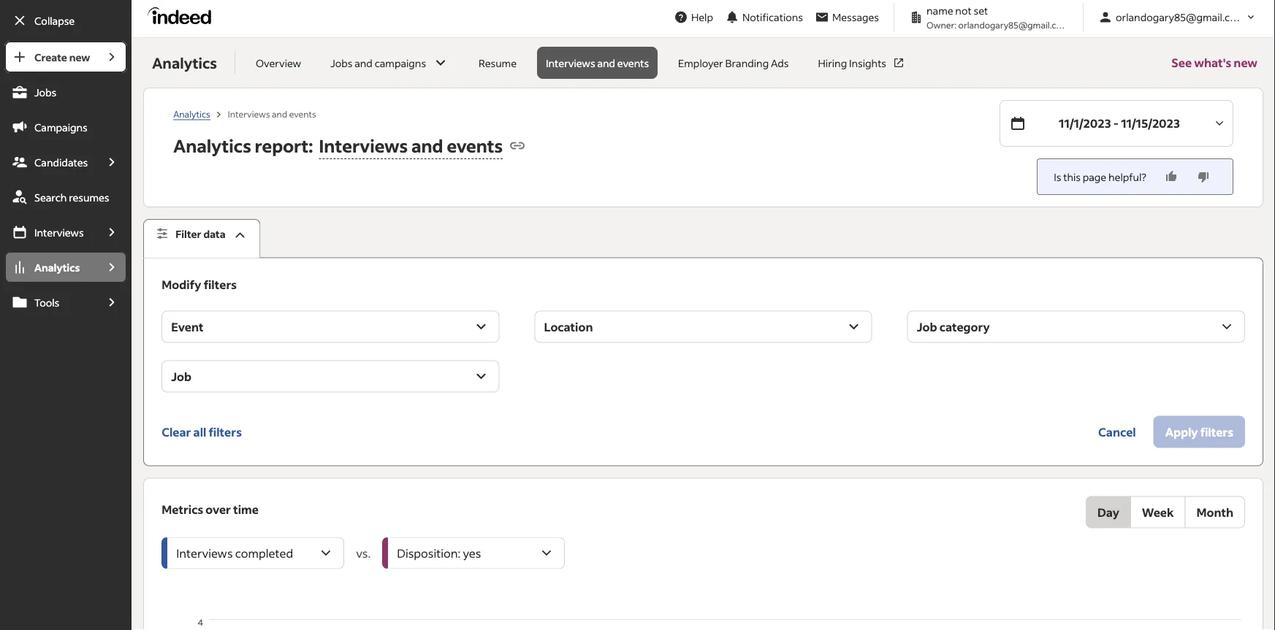Task type: vqa. For each thing, say whether or not it's contained in the screenshot.
the "orlandogary85@gmail.com" within the 'ORLANDOGARY85@GMAIL.COM' popup button
no



Task type: describe. For each thing, give the bounding box(es) containing it.
menu bar containing create new
[[0, 41, 132, 631]]

hiring insights link
[[810, 47, 914, 79]]

help button
[[668, 4, 719, 31]]

data
[[204, 228, 226, 241]]

employer
[[678, 56, 723, 69]]

see what's new button
[[1172, 38, 1258, 88]]

jobs and campaigns
[[331, 56, 426, 69]]

candidates link
[[4, 146, 97, 178]]

name
[[927, 4, 954, 17]]

resume link
[[470, 47, 526, 79]]

employer branding ads link
[[670, 47, 798, 79]]

filter
[[176, 228, 201, 241]]

1 vertical spatial analytics link
[[4, 251, 97, 284]]

hiring
[[818, 56, 847, 69]]

see what's new
[[1172, 55, 1258, 70]]

show shareable url image
[[509, 137, 526, 155]]

insights
[[849, 56, 887, 69]]

candidates
[[34, 156, 88, 169]]

see
[[1172, 55, 1192, 70]]

tools link
[[4, 287, 97, 319]]

resume
[[479, 56, 517, 69]]

ads
[[771, 56, 789, 69]]

0 vertical spatial filters
[[204, 277, 237, 292]]

filter data
[[176, 228, 226, 241]]

cancel button
[[1087, 416, 1148, 449]]

job category
[[917, 319, 990, 334]]

search resumes
[[34, 191, 109, 204]]

event button
[[162, 311, 500, 343]]

jobs for jobs and campaigns
[[331, 56, 353, 69]]

metrics over time
[[162, 502, 259, 517]]

new inside 'create new' link
[[69, 50, 90, 64]]

overview
[[256, 56, 301, 69]]

messages
[[833, 11, 879, 24]]

day
[[1098, 505, 1120, 520]]

vs.
[[356, 546, 371, 561]]

-
[[1114, 116, 1119, 131]]

owner:
[[927, 19, 957, 30]]

analytics report: interviews and events
[[173, 134, 503, 157]]

1 vertical spatial interviews and events
[[228, 108, 316, 119]]

orlandogary85@gmail.com inside name not set owner: orlandogary85@gmail.com
[[959, 19, 1070, 30]]

new inside see what's new button
[[1234, 55, 1258, 70]]

filters inside button
[[209, 425, 242, 440]]

cancel
[[1099, 425, 1136, 440]]

interviews and events inside interviews and events link
[[546, 56, 649, 69]]

search
[[34, 191, 67, 204]]

category
[[940, 319, 990, 334]]

report:
[[255, 134, 313, 157]]

interviews link
[[4, 216, 97, 249]]

resumes
[[69, 191, 109, 204]]

11/1/2023 - 11/15/2023
[[1059, 116, 1180, 131]]

interviews inside interviews link
[[34, 226, 84, 239]]

all
[[193, 425, 206, 440]]

create new link
[[4, 41, 97, 73]]

and inside button
[[355, 56, 373, 69]]

11/1/2023
[[1059, 116, 1111, 131]]

jobs link
[[4, 76, 127, 108]]

interviews and events button
[[313, 130, 503, 162]]

campaigns link
[[4, 111, 127, 143]]

branding
[[725, 56, 769, 69]]

modify filters
[[162, 277, 237, 292]]

orlandogary85@gmail.com button
[[1093, 4, 1264, 31]]

is this page helpful?
[[1054, 170, 1147, 183]]

notifications button
[[719, 1, 809, 33]]

interviews and events link
[[537, 47, 658, 79]]

messages link
[[809, 4, 885, 31]]

create new
[[34, 50, 90, 64]]

search resumes link
[[4, 181, 127, 213]]

0 vertical spatial analytics link
[[173, 108, 210, 120]]



Task type: locate. For each thing, give the bounding box(es) containing it.
1 horizontal spatial orlandogary85@gmail.com
[[1116, 11, 1246, 24]]

overview link
[[247, 47, 310, 79]]

jobs and campaigns button
[[322, 47, 458, 79]]

filters
[[204, 277, 237, 292], [209, 425, 242, 440]]

time
[[233, 502, 259, 517]]

location button
[[535, 311, 873, 343]]

job left category
[[917, 319, 937, 334]]

is
[[1054, 170, 1062, 183]]

0 horizontal spatial analytics link
[[4, 251, 97, 284]]

0 vertical spatial events
[[618, 56, 649, 69]]

collapse
[[34, 14, 75, 27]]

and
[[355, 56, 373, 69], [597, 56, 616, 69], [272, 108, 287, 119], [412, 134, 443, 157]]

0 horizontal spatial job
[[171, 369, 191, 384]]

0 horizontal spatial jobs
[[34, 86, 56, 99]]

employer branding ads
[[678, 56, 789, 69]]

new right create
[[69, 50, 90, 64]]

help
[[691, 11, 713, 24]]

2 vertical spatial events
[[447, 134, 503, 157]]

1 horizontal spatial job
[[917, 319, 937, 334]]

events left show shareable url icon
[[447, 134, 503, 157]]

create
[[34, 50, 67, 64]]

job button
[[162, 361, 500, 393]]

1 vertical spatial job
[[171, 369, 191, 384]]

events up report:
[[289, 108, 316, 119]]

0 vertical spatial job
[[917, 319, 937, 334]]

week
[[1142, 505, 1174, 520]]

modify
[[162, 277, 201, 292]]

11/15/2023
[[1121, 116, 1180, 131]]

name not set owner: orlandogary85@gmail.com element
[[903, 3, 1075, 31]]

jobs down 'create new' link
[[34, 86, 56, 99]]

this page is helpful image
[[1164, 170, 1179, 184]]

interviews and events
[[546, 56, 649, 69], [228, 108, 316, 119]]

1 vertical spatial filters
[[209, 425, 242, 440]]

1 vertical spatial jobs
[[34, 86, 56, 99]]

0 horizontal spatial interviews and events
[[228, 108, 316, 119]]

0 horizontal spatial new
[[69, 50, 90, 64]]

clear all filters button
[[162, 416, 242, 449]]

helpful?
[[1109, 170, 1147, 183]]

this
[[1064, 170, 1081, 183]]

job for job
[[171, 369, 191, 384]]

month
[[1197, 505, 1234, 520]]

job
[[917, 319, 937, 334], [171, 369, 191, 384]]

new right what's in the right top of the page
[[1234, 55, 1258, 70]]

1 horizontal spatial analytics link
[[173, 108, 210, 120]]

2 horizontal spatial events
[[618, 56, 649, 69]]

job category button
[[908, 311, 1246, 343]]

event
[[171, 319, 204, 334]]

1 horizontal spatial events
[[447, 134, 503, 157]]

events left employer
[[618, 56, 649, 69]]

0 horizontal spatial events
[[289, 108, 316, 119]]

set
[[974, 4, 988, 17]]

orlandogary85@gmail.com inside orlandogary85@gmail.com dropdown button
[[1116, 11, 1246, 24]]

job down event
[[171, 369, 191, 384]]

metrics
[[162, 502, 203, 517]]

campaigns
[[375, 56, 426, 69]]

jobs for jobs
[[34, 86, 56, 99]]

indeed home image
[[148, 7, 218, 24]]

notifications
[[743, 11, 803, 24]]

0 vertical spatial interviews and events
[[546, 56, 649, 69]]

analytics link
[[173, 108, 210, 120], [4, 251, 97, 284]]

what's
[[1195, 55, 1232, 70]]

filter data button
[[143, 219, 261, 258]]

orlandogary85@gmail.com
[[1116, 11, 1246, 24], [959, 19, 1070, 30]]

region
[[162, 617, 1246, 631]]

job for job category
[[917, 319, 937, 334]]

menu bar
[[0, 41, 132, 631]]

campaigns
[[34, 121, 87, 134]]

jobs
[[331, 56, 353, 69], [34, 86, 56, 99]]

hiring insights
[[818, 56, 887, 69]]

page
[[1083, 170, 1107, 183]]

this page is not helpful image
[[1197, 170, 1211, 184]]

location
[[544, 319, 593, 334]]

clear
[[162, 425, 191, 440]]

0 horizontal spatial orlandogary85@gmail.com
[[959, 19, 1070, 30]]

over
[[206, 502, 231, 517]]

tools
[[34, 296, 59, 309]]

filters right modify
[[204, 277, 237, 292]]

0 vertical spatial jobs
[[331, 56, 353, 69]]

events
[[618, 56, 649, 69], [289, 108, 316, 119], [447, 134, 503, 157]]

clear all filters
[[162, 425, 242, 440]]

analytics
[[152, 53, 217, 72], [173, 108, 210, 119], [173, 134, 251, 157], [34, 261, 80, 274]]

1 horizontal spatial new
[[1234, 55, 1258, 70]]

jobs inside button
[[331, 56, 353, 69]]

1 vertical spatial events
[[289, 108, 316, 119]]

1 horizontal spatial interviews and events
[[546, 56, 649, 69]]

interviews inside interviews and events link
[[546, 56, 595, 69]]

collapse button
[[4, 4, 127, 37]]

name not set owner: orlandogary85@gmail.com
[[927, 4, 1070, 30]]

interviews
[[546, 56, 595, 69], [228, 108, 270, 119], [319, 134, 408, 157], [34, 226, 84, 239]]

1 horizontal spatial jobs
[[331, 56, 353, 69]]

jobs left campaigns
[[331, 56, 353, 69]]

orlandogary85@gmail.com up 'see'
[[1116, 11, 1246, 24]]

filters right all
[[209, 425, 242, 440]]

not
[[956, 4, 972, 17]]

orlandogary85@gmail.com down "set"
[[959, 19, 1070, 30]]

new
[[69, 50, 90, 64], [1234, 55, 1258, 70]]



